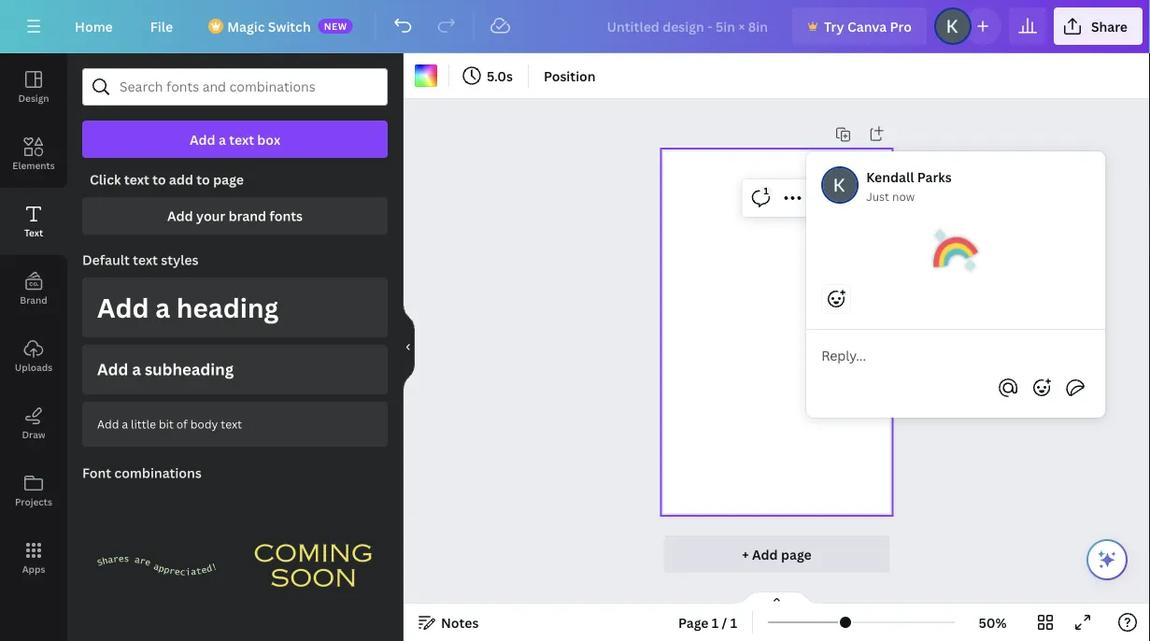 Task type: describe. For each thing, give the bounding box(es) containing it.
page inside "button"
[[782, 546, 812, 563]]

home link
[[60, 7, 128, 45]]

box
[[257, 130, 281, 148]]

0 horizontal spatial page
[[213, 171, 244, 188]]

bit
[[159, 416, 174, 432]]

subheading
[[145, 359, 234, 380]]

canva
[[848, 17, 888, 35]]

main menu bar
[[0, 0, 1151, 53]]

1 horizontal spatial 1
[[731, 614, 738, 632]]

position button
[[537, 61, 604, 91]]

a for little
[[122, 416, 128, 432]]

add a heading
[[97, 290, 279, 325]]

page 1 / 1
[[679, 614, 738, 632]]

position
[[544, 67, 596, 85]]

+ add page
[[743, 546, 812, 563]]

add for add a heading
[[97, 290, 149, 325]]

text left styles
[[133, 251, 158, 269]]

text
[[24, 226, 43, 239]]

Reply draft. Add a reply or @mention. text field
[[822, 345, 1091, 366]]

design button
[[0, 53, 67, 121]]

home
[[75, 17, 113, 35]]

add for add a subheading
[[97, 359, 128, 380]]

add for add a little bit of body text
[[97, 416, 119, 432]]

magic switch
[[227, 17, 311, 35]]

share
[[1092, 17, 1129, 35]]

text right click
[[124, 171, 149, 188]]

apps button
[[0, 525, 67, 592]]

50% button
[[963, 608, 1024, 638]]

add a little bit of body text
[[97, 416, 242, 432]]

a for heading
[[155, 290, 170, 325]]

font
[[82, 464, 111, 482]]

Search fonts and combinations search field
[[120, 69, 351, 105]]

canva assistant image
[[1097, 549, 1119, 571]]

brand
[[229, 207, 267, 225]]

1 button
[[747, 183, 777, 213]]

notes button
[[411, 608, 487, 638]]

try canva pro button
[[793, 7, 927, 45]]

share button
[[1055, 7, 1144, 45]]

0 horizontal spatial 1
[[712, 614, 719, 632]]

magic
[[227, 17, 265, 35]]

styles
[[161, 251, 199, 269]]

kendall
[[867, 168, 915, 186]]

default
[[82, 251, 130, 269]]

text inside "button"
[[229, 130, 254, 148]]

+ add page button
[[664, 536, 891, 573]]

add a little bit of body text button
[[82, 402, 388, 447]]

add a subheading button
[[82, 345, 388, 394]]

add
[[169, 171, 194, 188]]

Design title text field
[[592, 7, 785, 45]]

uploads button
[[0, 323, 67, 390]]

add your brand fonts button
[[82, 197, 388, 235]]



Task type: vqa. For each thing, say whether or not it's contained in the screenshot.
Edit a copy of the Project Plan Planning Whiteboard in Blue Purple Modern Professional Style template image
no



Task type: locate. For each thing, give the bounding box(es) containing it.
a inside button
[[155, 290, 170, 325]]

draw button
[[0, 390, 67, 457]]

1 to from the left
[[153, 171, 166, 188]]

a down styles
[[155, 290, 170, 325]]

add for add a text box
[[190, 130, 216, 148]]

add a heading button
[[82, 278, 388, 338]]

add left "little"
[[97, 416, 119, 432]]

page up add your brand fonts
[[213, 171, 244, 188]]

text left box
[[229, 130, 254, 148]]

add right the +
[[753, 546, 779, 563]]

/
[[722, 614, 728, 632]]

just
[[867, 188, 890, 204]]

file
[[150, 17, 173, 35]]

default text styles
[[82, 251, 199, 269]]

#ffffff image
[[415, 65, 438, 87]]

a left "little"
[[122, 416, 128, 432]]

brand
[[20, 294, 47, 306]]

1 vertical spatial page
[[782, 546, 812, 563]]

file button
[[135, 7, 188, 45]]

hide image
[[403, 302, 415, 392]]

+
[[743, 546, 750, 563]]

draw
[[22, 428, 45, 441]]

click text to add to page
[[90, 171, 244, 188]]

2 horizontal spatial 1
[[764, 185, 769, 197]]

text
[[229, 130, 254, 148], [124, 171, 149, 188], [133, 251, 158, 269], [221, 416, 242, 432]]

parks
[[918, 168, 952, 186]]

to
[[153, 171, 166, 188], [197, 171, 210, 188]]

pro
[[891, 17, 912, 35]]

text button
[[0, 188, 67, 255]]

elements button
[[0, 121, 67, 188]]

add for add your brand fonts
[[167, 207, 193, 225]]

page
[[213, 171, 244, 188], [782, 546, 812, 563]]

fonts
[[270, 207, 303, 225]]

new
[[324, 20, 348, 32]]

add up add
[[190, 130, 216, 148]]

5.0s
[[487, 67, 513, 85]]

now
[[893, 188, 915, 204]]

add down default
[[97, 290, 149, 325]]

add inside button
[[97, 416, 119, 432]]

side panel tab list
[[0, 53, 67, 592]]

projects button
[[0, 457, 67, 525]]

1 horizontal spatial to
[[197, 171, 210, 188]]

a left subheading
[[132, 359, 141, 380]]

add
[[190, 130, 216, 148], [167, 207, 193, 225], [97, 290, 149, 325], [97, 359, 128, 380], [97, 416, 119, 432], [753, 546, 779, 563]]

0 horizontal spatial to
[[153, 171, 166, 188]]

0 vertical spatial page
[[213, 171, 244, 188]]

a
[[219, 130, 226, 148], [155, 290, 170, 325], [132, 359, 141, 380], [122, 416, 128, 432]]

a for text
[[219, 130, 226, 148]]

page up show pages image
[[782, 546, 812, 563]]

try canva pro
[[825, 17, 912, 35]]

a inside button
[[122, 416, 128, 432]]

2 to from the left
[[197, 171, 210, 188]]

to right add
[[197, 171, 210, 188]]

1 horizontal spatial page
[[782, 546, 812, 563]]

a for subheading
[[132, 359, 141, 380]]

font combinations
[[82, 464, 202, 482]]

show pages image
[[733, 591, 822, 606]]

click
[[90, 171, 121, 188]]

your
[[196, 207, 226, 225]]

5.0s button
[[457, 61, 521, 91]]

a inside "button"
[[219, 130, 226, 148]]

projects
[[15, 496, 52, 508]]

50%
[[979, 614, 1008, 632]]

add a text box button
[[82, 121, 388, 158]]

page
[[679, 614, 709, 632]]

uploads
[[15, 361, 52, 374]]

kendall parks just now
[[867, 168, 952, 204]]

little
[[131, 416, 156, 432]]

1 inside button
[[764, 185, 769, 197]]

brand button
[[0, 255, 67, 323]]

apps
[[22, 563, 45, 575]]

body
[[190, 416, 218, 432]]

a left box
[[219, 130, 226, 148]]

design
[[18, 92, 49, 104]]

add inside button
[[97, 290, 149, 325]]

add a text box
[[190, 130, 281, 148]]

heading
[[176, 290, 279, 325]]

add left your
[[167, 207, 193, 225]]

switch
[[268, 17, 311, 35]]

add left subheading
[[97, 359, 128, 380]]

try
[[825, 17, 845, 35]]

text inside button
[[221, 416, 242, 432]]

of
[[176, 416, 188, 432]]

to left add
[[153, 171, 166, 188]]

1
[[764, 185, 769, 197], [712, 614, 719, 632], [731, 614, 738, 632]]

add your brand fonts
[[167, 207, 303, 225]]

combinations
[[114, 464, 202, 482]]

add a subheading
[[97, 359, 234, 380]]

elements
[[12, 159, 55, 172]]

expressing gratitude image
[[934, 228, 979, 273]]

notes
[[441, 614, 479, 632]]

text right body
[[221, 416, 242, 432]]

a inside button
[[132, 359, 141, 380]]



